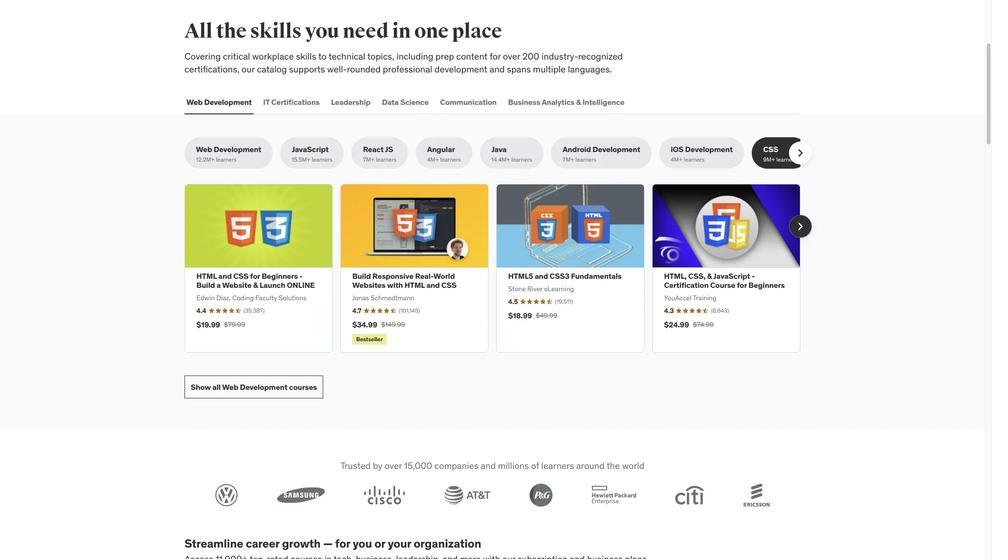 Task type: describe. For each thing, give the bounding box(es) containing it.
data science button
[[380, 91, 431, 114]]

topics,
[[368, 51, 394, 62]]

js
[[385, 145, 393, 154]]

web development 12.2m+ learners
[[196, 145, 261, 163]]

communication button
[[438, 91, 499, 114]]

css 9m+ learners
[[764, 145, 798, 163]]

css inside build responsive real-world websites with html and css
[[442, 281, 457, 290]]

millions
[[498, 460, 529, 472]]

learners inside 'react js 7m+ learners'
[[376, 156, 397, 163]]

beginners inside html, css, & javascript - certification course for beginners
[[749, 281, 785, 290]]

7m+ for react js
[[363, 156, 375, 163]]

show
[[191, 382, 211, 392]]

1 horizontal spatial the
[[607, 460, 620, 472]]

& for intelligence
[[576, 97, 581, 107]]

fundamentals
[[571, 271, 622, 281]]

0 vertical spatial skills
[[250, 19, 302, 43]]

certifications,
[[185, 63, 240, 75]]

build responsive real-world websites with html and css link
[[352, 271, 457, 290]]

one
[[414, 19, 449, 43]]

multiple
[[533, 63, 566, 75]]

covering critical workplace skills to technical topics, including prep content for over 200 industry-recognized certifications, our catalog supports well-rounded professional development and spans multiple languages.
[[185, 51, 623, 75]]

citi logo image
[[675, 486, 705, 505]]

and inside build responsive real-world websites with html and css
[[427, 281, 440, 290]]

development for web development
[[204, 97, 252, 107]]

rounded
[[347, 63, 381, 75]]

- inside "html and css for beginners - build a website & launch online"
[[300, 271, 303, 281]]

technical
[[329, 51, 366, 62]]

of
[[531, 460, 539, 472]]

professional
[[383, 63, 433, 75]]

15.5m+
[[292, 156, 310, 163]]

show all web development courses link
[[185, 376, 323, 399]]

& for javascript
[[707, 271, 712, 281]]

business
[[508, 97, 541, 107]]

build inside "html and css for beginners - build a website & launch online"
[[197, 281, 215, 290]]

9m+
[[764, 156, 775, 163]]

well-
[[327, 63, 347, 75]]

development for android development 7m+ learners
[[593, 145, 641, 154]]

next image
[[793, 219, 808, 234]]

by
[[373, 460, 383, 472]]

data
[[382, 97, 399, 107]]

html, css, & javascript - certification course for beginners
[[664, 271, 785, 290]]

15,000
[[404, 460, 432, 472]]

critical
[[223, 51, 250, 62]]

all the skills you need in one place
[[185, 19, 502, 43]]

recognized
[[578, 51, 623, 62]]

html and css for beginners - build a website & launch online
[[197, 271, 315, 290]]

course
[[711, 281, 736, 290]]

development for ios development 4m+ learners
[[685, 145, 733, 154]]

hewlett packard enterprise logo image
[[592, 486, 636, 505]]

business analytics & intelligence button
[[506, 91, 627, 114]]

200
[[523, 51, 540, 62]]

topic filters element
[[185, 137, 812, 169]]

industry-
[[542, 51, 578, 62]]

leadership button
[[329, 91, 373, 114]]

online
[[287, 281, 315, 290]]

html and css for beginners - build a website & launch online link
[[197, 271, 315, 290]]

next image
[[793, 146, 808, 161]]

learners inside android development 7m+ learners
[[576, 156, 597, 163]]

javascript inside the 'javascript 15.5m+ learners'
[[292, 145, 329, 154]]

0 horizontal spatial over
[[385, 460, 402, 472]]

growth
[[282, 536, 321, 551]]

build responsive real-world websites with html and css
[[352, 271, 457, 290]]

streamline
[[185, 536, 243, 551]]

workplace
[[252, 51, 294, 62]]

our
[[242, 63, 255, 75]]

business analytics & intelligence
[[508, 97, 625, 107]]

website
[[222, 281, 252, 290]]

web for web development 12.2m+ learners
[[196, 145, 212, 154]]

learners inside the 'javascript 15.5m+ learners'
[[312, 156, 333, 163]]

development
[[435, 63, 488, 75]]

ios development 4m+ learners
[[671, 145, 733, 163]]

it certifications button
[[261, 91, 322, 114]]

ios
[[671, 145, 684, 154]]

html5 and css3 fundamentals link
[[508, 271, 622, 281]]

learners inside css 9m+ learners
[[777, 156, 798, 163]]

with
[[387, 281, 403, 290]]

supports
[[289, 63, 325, 75]]

development for web development 12.2m+ learners
[[214, 145, 261, 154]]

java
[[492, 145, 507, 154]]

html5 and css3 fundamentals
[[508, 271, 622, 281]]

around
[[577, 460, 605, 472]]

place
[[452, 19, 502, 43]]

1 vertical spatial you
[[353, 536, 372, 551]]

angular
[[427, 145, 455, 154]]

css3
[[550, 271, 570, 281]]

streamline career growth — for you or your organization
[[185, 536, 481, 551]]

beginners inside "html and css for beginners - build a website & launch online"
[[262, 271, 298, 281]]

learners inside angular 4m+ learners
[[440, 156, 461, 163]]

science
[[400, 97, 429, 107]]

world
[[622, 460, 645, 472]]

web development button
[[185, 91, 254, 114]]

languages.
[[568, 63, 612, 75]]

launch
[[260, 281, 285, 290]]

organization
[[414, 536, 481, 551]]

responsive
[[373, 271, 414, 281]]

prep
[[436, 51, 454, 62]]

intelligence
[[583, 97, 625, 107]]

cisco logo image
[[364, 486, 406, 505]]



Task type: vqa. For each thing, say whether or not it's contained in the screenshot.
THE AUDIO to the top
no



Task type: locate. For each thing, give the bounding box(es) containing it.
7m+
[[363, 156, 375, 163], [563, 156, 574, 163]]

for right course
[[737, 281, 747, 290]]

0 vertical spatial over
[[503, 51, 521, 62]]

html,
[[664, 271, 687, 281]]

web development
[[186, 97, 252, 107]]

real-
[[415, 271, 434, 281]]

beginners right 'website'
[[262, 271, 298, 281]]

1 horizontal spatial css
[[442, 281, 457, 290]]

- right launch
[[300, 271, 303, 281]]

0 horizontal spatial javascript
[[292, 145, 329, 154]]

trusted by over 15,000 companies and millions of learners around the world
[[341, 460, 645, 472]]

android
[[563, 145, 591, 154]]

1 vertical spatial javascript
[[714, 271, 751, 281]]

0 horizontal spatial you
[[305, 19, 339, 43]]

volkswagen logo image
[[215, 484, 238, 507]]

certification
[[664, 281, 709, 290]]

1 horizontal spatial html
[[405, 281, 425, 290]]

communication
[[440, 97, 497, 107]]

html, css, & javascript - certification course for beginners link
[[664, 271, 785, 290]]

learners inside "ios development 4m+ learners"
[[684, 156, 705, 163]]

html right with
[[405, 281, 425, 290]]

1 vertical spatial the
[[607, 460, 620, 472]]

html inside build responsive real-world websites with html and css
[[405, 281, 425, 290]]

4m+ down ios
[[671, 156, 683, 163]]

development inside button
[[204, 97, 252, 107]]

in
[[392, 19, 411, 43]]

the left world
[[607, 460, 620, 472]]

0 horizontal spatial html
[[197, 271, 217, 281]]

html left 'website'
[[197, 271, 217, 281]]

- inside html, css, & javascript - certification course for beginners
[[752, 271, 755, 281]]

javascript up 15.5m+
[[292, 145, 329, 154]]

leadership
[[331, 97, 371, 107]]

1 - from the left
[[300, 271, 303, 281]]

the up critical
[[216, 19, 247, 43]]

2 7m+ from the left
[[563, 156, 574, 163]]

7m+ inside 'react js 7m+ learners'
[[363, 156, 375, 163]]

css inside "html and css for beginners - build a website & launch online"
[[233, 271, 249, 281]]

html5
[[508, 271, 533, 281]]

certifications
[[271, 97, 320, 107]]

for inside "html and css for beginners - build a website & launch online"
[[250, 271, 260, 281]]

7m+ down android
[[563, 156, 574, 163]]

and inside "html and css for beginners - build a website & launch online"
[[218, 271, 232, 281]]

all
[[212, 382, 221, 392]]

web inside button
[[186, 97, 203, 107]]

att&t logo image
[[445, 486, 491, 505]]

build left the responsive
[[352, 271, 371, 281]]

- right course
[[752, 271, 755, 281]]

javascript
[[292, 145, 329, 154], [714, 271, 751, 281]]

carousel element
[[185, 184, 812, 353]]

0 vertical spatial javascript
[[292, 145, 329, 154]]

for inside covering critical workplace skills to technical topics, including prep content for over 200 industry-recognized certifications, our catalog supports well-rounded professional development and spans multiple languages.
[[490, 51, 501, 62]]

or
[[375, 536, 386, 551]]

skills up workplace
[[250, 19, 302, 43]]

javascript right css,
[[714, 271, 751, 281]]

html
[[197, 271, 217, 281], [405, 281, 425, 290]]

for right content
[[490, 51, 501, 62]]

build inside build responsive real-world websites with html and css
[[352, 271, 371, 281]]

show all web development courses
[[191, 382, 317, 392]]

skills
[[250, 19, 302, 43], [296, 51, 316, 62]]

development left courses at the left of the page
[[240, 382, 288, 392]]

1 vertical spatial skills
[[296, 51, 316, 62]]

2 vertical spatial web
[[222, 382, 238, 392]]

1 horizontal spatial over
[[503, 51, 521, 62]]

1 horizontal spatial -
[[752, 271, 755, 281]]

skills inside covering critical workplace skills to technical topics, including prep content for over 200 industry-recognized certifications, our catalog supports well-rounded professional development and spans multiple languages.
[[296, 51, 316, 62]]

& inside html, css, & javascript - certification course for beginners
[[707, 271, 712, 281]]

you up the to
[[305, 19, 339, 43]]

css,
[[689, 271, 706, 281]]

12.2m+
[[196, 156, 215, 163]]

catalog
[[257, 63, 287, 75]]

2 4m+ from the left
[[671, 156, 683, 163]]

2 - from the left
[[752, 271, 755, 281]]

trusted
[[341, 460, 371, 472]]

to
[[318, 51, 327, 62]]

css right a
[[233, 271, 249, 281]]

build left a
[[197, 281, 215, 290]]

css inside css 9m+ learners
[[764, 145, 779, 154]]

javascript 15.5m+ learners
[[292, 145, 333, 163]]

4m+ inside "ios development 4m+ learners"
[[671, 156, 683, 163]]

covering
[[185, 51, 221, 62]]

7m+ down the react
[[363, 156, 375, 163]]

development right ios
[[685, 145, 733, 154]]

analytics
[[542, 97, 575, 107]]

html inside "html and css for beginners - build a website & launch online"
[[197, 271, 217, 281]]

development inside "ios development 4m+ learners"
[[685, 145, 733, 154]]

spans
[[507, 63, 531, 75]]

2 horizontal spatial css
[[764, 145, 779, 154]]

1 horizontal spatial 4m+
[[671, 156, 683, 163]]

it
[[263, 97, 270, 107]]

a
[[217, 281, 221, 290]]

for inside html, css, & javascript - certification course for beginners
[[737, 281, 747, 290]]

skills up 'supports'
[[296, 51, 316, 62]]

courses
[[289, 382, 317, 392]]

1 horizontal spatial you
[[353, 536, 372, 551]]

development right android
[[593, 145, 641, 154]]

it certifications
[[263, 97, 320, 107]]

react
[[363, 145, 384, 154]]

including
[[397, 51, 434, 62]]

0 vertical spatial you
[[305, 19, 339, 43]]

0 horizontal spatial build
[[197, 281, 215, 290]]

you
[[305, 19, 339, 43], [353, 536, 372, 551]]

samsung logo image
[[277, 487, 325, 504]]

for
[[490, 51, 501, 62], [250, 271, 260, 281], [737, 281, 747, 290], [335, 536, 350, 551]]

& inside button
[[576, 97, 581, 107]]

over right by
[[385, 460, 402, 472]]

web for web development
[[186, 97, 203, 107]]

build
[[352, 271, 371, 281], [197, 281, 215, 290]]

learners inside the java 14.4m+ learners
[[512, 156, 532, 163]]

javascript inside html, css, & javascript - certification course for beginners
[[714, 271, 751, 281]]

learners inside web development 12.2m+ learners
[[216, 156, 237, 163]]

the
[[216, 19, 247, 43], [607, 460, 620, 472]]

7m+ for android development
[[563, 156, 574, 163]]

need
[[343, 19, 389, 43]]

web inside web development 12.2m+ learners
[[196, 145, 212, 154]]

1 horizontal spatial 7m+
[[563, 156, 574, 163]]

learners
[[216, 156, 237, 163], [312, 156, 333, 163], [376, 156, 397, 163], [440, 156, 461, 163], [512, 156, 532, 163], [576, 156, 597, 163], [684, 156, 705, 163], [777, 156, 798, 163], [541, 460, 574, 472]]

react js 7m+ learners
[[363, 145, 397, 163]]

0 horizontal spatial 4m+
[[427, 156, 439, 163]]

& left launch
[[253, 281, 258, 290]]

& inside "html and css for beginners - build a website & launch online"
[[253, 281, 258, 290]]

1 horizontal spatial beginners
[[749, 281, 785, 290]]

development inside web development 12.2m+ learners
[[214, 145, 261, 154]]

development up 12.2m+ at the left of page
[[214, 145, 261, 154]]

css up 9m+
[[764, 145, 779, 154]]

for right a
[[250, 271, 260, 281]]

development inside android development 7m+ learners
[[593, 145, 641, 154]]

development down certifications,
[[204, 97, 252, 107]]

1 horizontal spatial javascript
[[714, 271, 751, 281]]

0 vertical spatial web
[[186, 97, 203, 107]]

companies
[[435, 460, 479, 472]]

7m+ inside android development 7m+ learners
[[563, 156, 574, 163]]

web right all
[[222, 382, 238, 392]]

for right —
[[335, 536, 350, 551]]

web down certifications,
[[186, 97, 203, 107]]

0 horizontal spatial css
[[233, 271, 249, 281]]

1 horizontal spatial build
[[352, 271, 371, 281]]

android development 7m+ learners
[[563, 145, 641, 163]]

and inside covering critical workplace skills to technical topics, including prep content for over 200 industry-recognized certifications, our catalog supports well-rounded professional development and spans multiple languages.
[[490, 63, 505, 75]]

ericsson logo image
[[744, 484, 770, 507]]

0 horizontal spatial -
[[300, 271, 303, 281]]

you left or
[[353, 536, 372, 551]]

1 4m+ from the left
[[427, 156, 439, 163]]

14.4m+
[[492, 156, 510, 163]]

css right real-
[[442, 281, 457, 290]]

over up spans
[[503, 51, 521, 62]]

0 horizontal spatial the
[[216, 19, 247, 43]]

web
[[186, 97, 203, 107], [196, 145, 212, 154], [222, 382, 238, 392]]

procter & gamble logo image
[[530, 484, 553, 507]]

0 horizontal spatial 7m+
[[363, 156, 375, 163]]

& right css,
[[707, 271, 712, 281]]

&
[[576, 97, 581, 107], [707, 271, 712, 281], [253, 281, 258, 290]]

java 14.4m+ learners
[[492, 145, 532, 163]]

1 vertical spatial web
[[196, 145, 212, 154]]

& right analytics
[[576, 97, 581, 107]]

your
[[388, 536, 411, 551]]

data science
[[382, 97, 429, 107]]

1 horizontal spatial &
[[576, 97, 581, 107]]

—
[[323, 536, 333, 551]]

over inside covering critical workplace skills to technical topics, including prep content for over 200 industry-recognized certifications, our catalog supports well-rounded professional development and spans multiple languages.
[[503, 51, 521, 62]]

4m+ inside angular 4m+ learners
[[427, 156, 439, 163]]

content
[[457, 51, 488, 62]]

4m+ down angular
[[427, 156, 439, 163]]

web up 12.2m+ at the left of page
[[196, 145, 212, 154]]

-
[[300, 271, 303, 281], [752, 271, 755, 281]]

0 horizontal spatial beginners
[[262, 271, 298, 281]]

beginners right course
[[749, 281, 785, 290]]

over
[[503, 51, 521, 62], [385, 460, 402, 472]]

css
[[764, 145, 779, 154], [233, 271, 249, 281], [442, 281, 457, 290]]

0 horizontal spatial &
[[253, 281, 258, 290]]

angular 4m+ learners
[[427, 145, 461, 163]]

2 horizontal spatial &
[[707, 271, 712, 281]]

development
[[204, 97, 252, 107], [214, 145, 261, 154], [593, 145, 641, 154], [685, 145, 733, 154], [240, 382, 288, 392]]

0 vertical spatial the
[[216, 19, 247, 43]]

1 7m+ from the left
[[363, 156, 375, 163]]

1 vertical spatial over
[[385, 460, 402, 472]]



